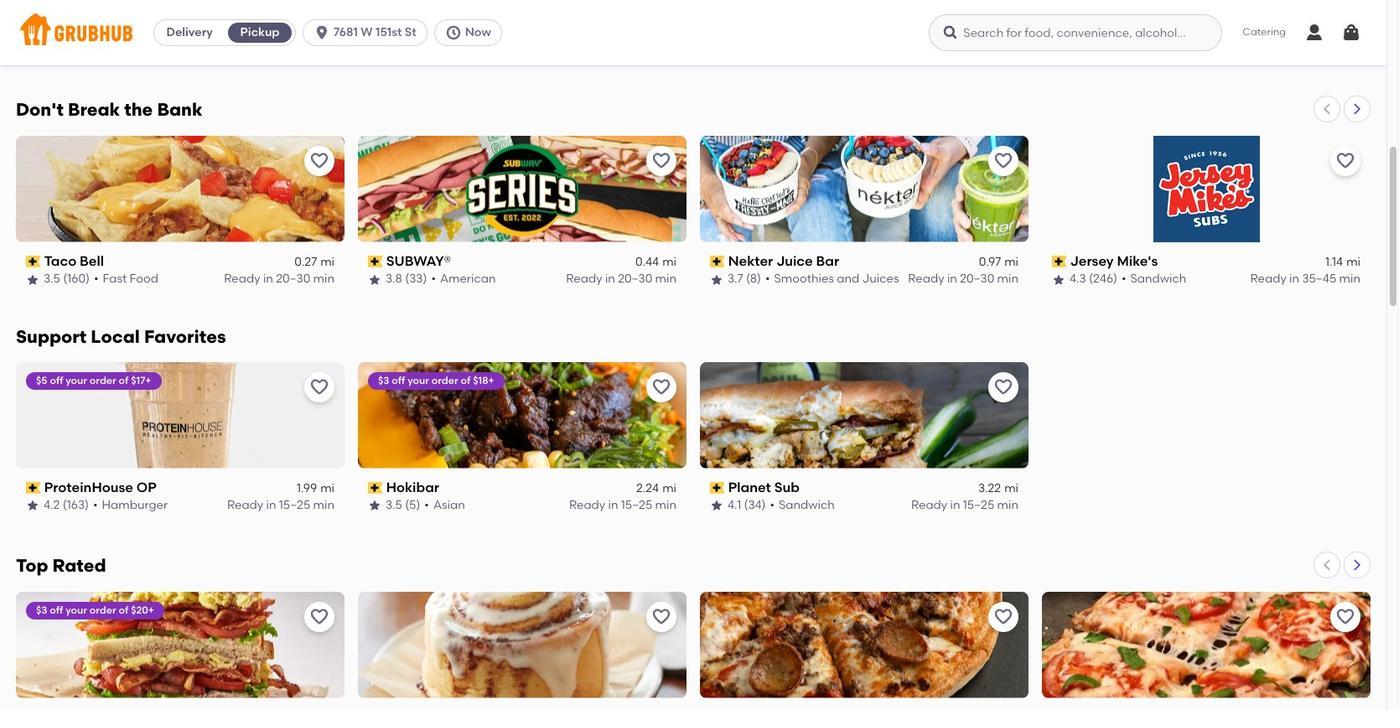 Task type: describe. For each thing, give the bounding box(es) containing it.
(34)
[[744, 498, 766, 512]]

break
[[68, 99, 120, 120]]

in for taco bell
[[263, 272, 273, 286]]

in for proteinhouse op
[[266, 498, 276, 512]]

$3 for $3 off your order of $18+
[[378, 374, 389, 386]]

0 vertical spatial taco bell
[[386, 23, 446, 39]]

smoothies
[[774, 272, 834, 286]]

7681
[[334, 25, 358, 39]]

nekter
[[728, 253, 773, 269]]

15–25 down 2.24 on the left
[[621, 498, 653, 512]]

op
[[137, 479, 157, 495]]

nekter juice bar
[[728, 253, 839, 269]]

20–30 for subway®
[[618, 272, 653, 286]]

caret right icon image for top rated
[[1351, 558, 1364, 571]]

2 ready in 20–30 min from the left
[[566, 272, 677, 286]]

order left $20+
[[90, 604, 116, 616]]

4.3 (246)
[[1070, 272, 1118, 286]]

$17+
[[131, 374, 151, 386]]

0.44 mi
[[636, 255, 677, 269]]

in for papa johns
[[266, 42, 276, 57]]

subscription pass image for hokibar
[[368, 482, 383, 494]]

caret right icon image for don't break the bank
[[1351, 102, 1364, 116]]

subscription pass image for nekter juice bar
[[710, 256, 725, 268]]

save this restaurant image for jersey mike's
[[1336, 151, 1356, 171]]

top
[[16, 555, 48, 576]]

151st
[[376, 25, 402, 39]]

• american for papa johns
[[88, 42, 153, 57]]

(8)
[[746, 272, 761, 286]]

star icon image down 7681 w 151st st
[[368, 43, 381, 57]]

in inside 0.44 mi ready in 20–30 min
[[947, 42, 957, 57]]

of for proteinhouse op
[[119, 374, 129, 386]]

subscription pass image for subway®
[[368, 256, 383, 268]]

jersey
[[1070, 253, 1114, 269]]

• for hokibar
[[425, 498, 429, 512]]

ready for nekter juice bar
[[908, 272, 945, 286]]

4.3 (90)
[[1070, 42, 1111, 57]]

planet
[[728, 479, 771, 495]]

catering
[[1243, 26, 1286, 38]]

0.26
[[294, 25, 317, 40]]

proteinhouse op
[[44, 479, 157, 495]]

local
[[91, 326, 140, 347]]

3.22
[[978, 481, 1001, 495]]

sarpino's (south leawood) logo image
[[700, 592, 1029, 698]]

• for nekter juice bar
[[765, 272, 770, 286]]

• for papa johns
[[88, 42, 93, 57]]

save this restaurant button for subway® logo
[[646, 146, 677, 176]]

ready in 15–25 min for op
[[227, 498, 335, 512]]

delivery
[[166, 25, 213, 39]]

planet sub logo image
[[700, 362, 1029, 468]]

planet sub
[[728, 479, 800, 495]]

1 horizontal spatial • fast food
[[436, 42, 500, 57]]

min for subway®
[[655, 272, 677, 286]]

papa
[[44, 23, 80, 39]]

min for proteinhouse op
[[313, 498, 335, 512]]

proteinhouse
[[44, 479, 133, 495]]

1 vertical spatial 3.5 (160)
[[44, 272, 90, 286]]

mi for jersey mike's
[[1347, 255, 1361, 269]]

0 vertical spatial • sandwich
[[1116, 42, 1181, 57]]

mi for taco bell
[[320, 255, 335, 269]]

and
[[837, 272, 860, 286]]

american for papa johns
[[97, 42, 153, 57]]

st
[[405, 25, 416, 39]]

bank
[[157, 99, 202, 120]]

catering button
[[1231, 14, 1298, 52]]

min for jersey mike's
[[1339, 272, 1361, 286]]

taco bell link
[[368, 23, 677, 41]]

• smoothies and juices
[[765, 272, 899, 286]]

of for hokibar
[[461, 374, 471, 386]]

0.97 mi
[[979, 255, 1019, 269]]

ready in 35–45 min
[[1251, 272, 1361, 286]]

bell for subscription pass icon related to taco bell
[[80, 253, 104, 269]]

ready for proteinhouse op
[[227, 498, 263, 512]]

4.0
[[44, 42, 60, 57]]

jersey mike's logo image
[[1153, 136, 1260, 242]]

save this restaurant image for planet sub
[[994, 377, 1014, 397]]

0.44 mi ready in 20–30 min
[[908, 25, 1019, 57]]

subway®
[[386, 253, 451, 269]]

favorites
[[144, 326, 226, 347]]

star icon image for subway®
[[368, 273, 381, 286]]

pickup
[[240, 25, 280, 39]]

3.8
[[386, 272, 402, 286]]

star icon image for nekter juice bar
[[710, 273, 724, 286]]

min for nekter juice bar
[[997, 272, 1019, 286]]

your for proteinhouse op
[[66, 374, 87, 386]]

ready inside 0.44 mi ready in 20–30 min
[[908, 42, 945, 57]]

(160) for star icon below 7681 w 151st st
[[405, 42, 432, 57]]

$5 off your order of $17+
[[36, 374, 151, 386]]

(5)
[[405, 498, 420, 512]]

1.14
[[1326, 255, 1343, 269]]

1.99 mi
[[297, 481, 335, 495]]

mike's
[[1117, 253, 1158, 269]]

2.24 mi
[[636, 481, 677, 495]]

nekter juice bar logo image
[[700, 136, 1029, 242]]

ready for jersey mike's
[[1251, 272, 1287, 286]]

4.1
[[728, 498, 741, 512]]

star icon image for proteinhouse op
[[26, 499, 39, 513]]

in for nekter juice bar
[[947, 272, 957, 286]]

0.27
[[295, 255, 317, 269]]

ready in 15–25 min down 2.24 on the left
[[569, 498, 677, 512]]

4.2
[[44, 498, 60, 512]]

juices
[[862, 272, 899, 286]]

0.27 mi
[[295, 255, 335, 269]]

0.47 mi
[[1321, 25, 1361, 40]]

4.3 for 4.3 (90)
[[1070, 42, 1086, 57]]

asian
[[433, 498, 465, 512]]

$3 off your order of $20+
[[36, 604, 154, 616]]

mi inside 0.44 mi ready in 20–30 min
[[1005, 25, 1019, 40]]

3.7
[[728, 272, 743, 286]]

ready in 15–25 min for sub
[[911, 498, 1019, 512]]

mi for hokibar
[[663, 481, 677, 495]]

min for planet sub
[[997, 498, 1019, 512]]

caret left icon image for top rated
[[1321, 558, 1334, 571]]

now
[[465, 25, 491, 39]]

$3 off your order of $18+
[[378, 374, 494, 386]]

4.3 for 4.3 (246)
[[1070, 272, 1086, 286]]

$3 for $3 off your order of $20+
[[36, 604, 47, 616]]

• for subway®
[[431, 272, 436, 286]]

off for proteinhouse op
[[50, 374, 63, 386]]

0 horizontal spatial • fast food
[[94, 272, 158, 286]]

in for jersey mike's
[[1290, 272, 1300, 286]]

your down rated
[[66, 604, 87, 616]]

20–30 for nekter juice bar
[[960, 272, 995, 286]]

subway® logo image
[[358, 136, 687, 242]]

star icon image for papa johns
[[26, 43, 39, 57]]

support
[[16, 326, 87, 347]]

(163)
[[63, 498, 89, 512]]

papa johns
[[44, 23, 123, 39]]

svg image inside the 7681 w 151st st 'button'
[[314, 24, 330, 41]]

0 horizontal spatial save this restaurant image
[[651, 607, 672, 627]]

• sandwich for planet sub
[[770, 498, 835, 512]]

don't break the bank
[[16, 99, 202, 120]]

(90)
[[1089, 42, 1111, 57]]

• sandwich for jersey mike's
[[1122, 272, 1187, 286]]

ready for planet sub
[[911, 498, 948, 512]]



Task type: locate. For each thing, give the bounding box(es) containing it.
ready in 20–30 min for nekter
[[908, 272, 1019, 286]]

• fast food
[[436, 42, 500, 57], [94, 272, 158, 286]]

1.14 mi
[[1326, 255, 1361, 269]]

2 vertical spatial save this restaurant image
[[651, 607, 672, 627]]

3.5
[[386, 42, 402, 57], [44, 272, 60, 286], [386, 498, 402, 512]]

• sandwich right (90)
[[1116, 42, 1181, 57]]

2.24
[[636, 481, 659, 495]]

mi for subway®
[[663, 255, 677, 269]]

mi right '0.27'
[[320, 255, 335, 269]]

min
[[313, 42, 335, 57], [997, 42, 1019, 57], [313, 272, 335, 286], [655, 272, 677, 286], [997, 272, 1019, 286], [1339, 272, 1361, 286], [313, 498, 335, 512], [655, 498, 677, 512], [997, 498, 1019, 512]]

hokibar logo image
[[358, 362, 687, 468]]

subscription pass image for taco bell
[[368, 26, 383, 38]]

arby's
[[1070, 23, 1112, 39]]

of left $17+
[[119, 374, 129, 386]]

ready in 20–30 min down 0.44 mi
[[566, 272, 677, 286]]

1 vertical spatial bell
[[80, 253, 104, 269]]

rated
[[52, 555, 106, 576]]

35–45
[[1302, 272, 1337, 286]]

(47)
[[63, 42, 84, 57]]

min for taco bell
[[313, 272, 335, 286]]

your
[[66, 374, 87, 386], [408, 374, 429, 386], [66, 604, 87, 616]]

in for planet sub
[[950, 498, 960, 512]]

3.5 left '(5)'
[[386, 498, 402, 512]]

proteinhouse op logo image
[[16, 362, 345, 468]]

save this restaurant button for panera bread logo
[[1331, 602, 1361, 632]]

of left $18+
[[461, 374, 471, 386]]

• fast food up support local favorites
[[94, 272, 158, 286]]

fast for star icon below 7681 w 151st st
[[445, 42, 469, 57]]

star icon image left 4.0
[[26, 43, 39, 57]]

0 horizontal spatial food
[[130, 272, 158, 286]]

support local favorites
[[16, 326, 226, 347]]

1 horizontal spatial 3.5 (160)
[[386, 42, 432, 57]]

mi right 1.99
[[320, 481, 335, 495]]

min down the 0.27 mi on the top of the page
[[313, 272, 335, 286]]

1 vertical spatial 3.5
[[44, 272, 60, 286]]

4.2 (163)
[[44, 498, 89, 512]]

star icon image
[[26, 43, 39, 57], [368, 43, 381, 57], [1052, 43, 1066, 57], [26, 273, 39, 286], [368, 273, 381, 286], [710, 273, 724, 286], [1052, 273, 1066, 286], [26, 499, 39, 513], [368, 499, 381, 513], [710, 499, 724, 513]]

$5
[[36, 374, 47, 386]]

taco up support
[[44, 253, 76, 269]]

• hamburger
[[93, 498, 168, 512]]

ready in 15–25 min
[[227, 42, 335, 57], [227, 498, 335, 512], [569, 498, 677, 512], [911, 498, 1019, 512]]

subscription pass image left the planet
[[710, 482, 725, 494]]

0 horizontal spatial fast
[[103, 272, 127, 286]]

mi
[[320, 25, 335, 40], [1005, 25, 1019, 40], [1347, 25, 1361, 40], [320, 255, 335, 269], [663, 255, 677, 269], [1005, 255, 1019, 269], [1347, 255, 1361, 269], [320, 481, 335, 495], [663, 481, 677, 495], [1005, 481, 1019, 495]]

0 vertical spatial • fast food
[[436, 42, 500, 57]]

star icon image up support
[[26, 273, 39, 286]]

1 vertical spatial $3
[[36, 604, 47, 616]]

2 caret right icon image from the top
[[1351, 558, 1364, 571]]

min inside 0.44 mi ready in 20–30 min
[[997, 42, 1019, 57]]

bell for subscription pass image within the taco bell link
[[422, 23, 446, 39]]

juice
[[777, 253, 813, 269]]

20–30 for taco bell
[[276, 272, 310, 286]]

2 4.3 from the top
[[1070, 272, 1086, 286]]

0 horizontal spatial 0.44
[[636, 255, 659, 269]]

3.5 up support
[[44, 272, 60, 286]]

american down johns
[[97, 42, 153, 57]]

ready in 20–30 min down '0.27'
[[224, 272, 335, 286]]

subscription pass image for arby's
[[1052, 26, 1067, 38]]

min down 1.14 mi
[[1339, 272, 1361, 286]]

4.1 (34)
[[728, 498, 766, 512]]

mi right 2.24 on the left
[[663, 481, 677, 495]]

• american down johns
[[88, 42, 153, 57]]

pickup button
[[225, 19, 295, 46]]

1 horizontal spatial (160)
[[405, 42, 432, 57]]

0 horizontal spatial $3
[[36, 604, 47, 616]]

min for hokibar
[[655, 498, 677, 512]]

now button
[[434, 19, 509, 46]]

subscription pass image
[[26, 26, 41, 38], [368, 26, 383, 38], [710, 256, 725, 268], [26, 482, 41, 494], [368, 482, 383, 494], [710, 482, 725, 494]]

3.5 (160) down st
[[386, 42, 432, 57]]

0 horizontal spatial (160)
[[63, 272, 90, 286]]

$20+
[[131, 604, 154, 616]]

sandwich right (90)
[[1125, 42, 1181, 57]]

1 horizontal spatial fast
[[445, 42, 469, 57]]

3.5 down 151st in the left of the page
[[386, 42, 402, 57]]

your right $5
[[66, 374, 87, 386]]

subscription pass image for taco bell
[[26, 256, 41, 268]]

2 caret left icon image from the top
[[1321, 558, 1334, 571]]

0 horizontal spatial taco
[[44, 253, 76, 269]]

0 vertical spatial american
[[97, 42, 153, 57]]

mi left "nekter"
[[663, 255, 677, 269]]

subscription pass image right 7681
[[368, 26, 383, 38]]

caret left icon image
[[1321, 102, 1334, 116], [1321, 558, 1334, 571]]

• for planet sub
[[770, 498, 775, 512]]

15–25 for op
[[279, 498, 310, 512]]

• asian
[[425, 498, 465, 512]]

star icon image for hokibar
[[368, 499, 381, 513]]

• american for subway®
[[431, 272, 496, 286]]

$3
[[378, 374, 389, 386], [36, 604, 47, 616]]

caret right icon image
[[1351, 102, 1364, 116], [1351, 558, 1364, 571]]

mi right the 0.26
[[320, 25, 335, 40]]

0 horizontal spatial bell
[[80, 253, 104, 269]]

min left 4.3 (90) at the right top of page
[[997, 42, 1019, 57]]

1 vertical spatial (160)
[[63, 272, 90, 286]]

subscription pass image left "nekter"
[[710, 256, 725, 268]]

bell right st
[[422, 23, 446, 39]]

in for subway®
[[605, 272, 615, 286]]

4.0 (47)
[[44, 42, 84, 57]]

taco right w
[[386, 23, 419, 39]]

1 vertical spatial caret left icon image
[[1321, 558, 1334, 571]]

3 ready in 20–30 min from the left
[[908, 272, 1019, 286]]

subscription pass image left papa
[[26, 26, 41, 38]]

ready in 20–30 min down 0.97
[[908, 272, 1019, 286]]

1 vertical spatial american
[[440, 272, 496, 286]]

subscription pass image left the subway®
[[368, 256, 383, 268]]

taco bell logo image
[[16, 136, 345, 242]]

fast up local
[[103, 272, 127, 286]]

0 vertical spatial sandwich
[[1125, 42, 1181, 57]]

7681 w 151st st button
[[303, 19, 434, 46]]

0 horizontal spatial american
[[97, 42, 153, 57]]

corner bakery logo image
[[16, 592, 345, 698]]

your for hokibar
[[408, 374, 429, 386]]

johns
[[83, 23, 123, 39]]

your left $18+
[[408, 374, 429, 386]]

sandwich down 'sub'
[[779, 498, 835, 512]]

food down now
[[472, 42, 500, 57]]

ready in 15–25 min down 1.99
[[227, 498, 335, 512]]

1 vertical spatial taco bell
[[44, 253, 104, 269]]

save this restaurant button for jersey mike's logo
[[1331, 146, 1361, 176]]

0.26 mi
[[294, 25, 335, 40]]

star icon image left 4.2
[[26, 499, 39, 513]]

sandwich for sub
[[779, 498, 835, 512]]

save this restaurant button for nekter juice bar logo
[[989, 146, 1019, 176]]

• american
[[88, 42, 153, 57], [431, 272, 496, 286]]

2 vertical spatial 3.5
[[386, 498, 402, 512]]

ready for papa johns
[[227, 42, 263, 57]]

food up support local favorites
[[130, 272, 158, 286]]

1 horizontal spatial bell
[[422, 23, 446, 39]]

mi right 1.14
[[1347, 255, 1361, 269]]

hokibar
[[386, 479, 439, 495]]

mi right 0.97
[[1005, 255, 1019, 269]]

0 vertical spatial 3.5
[[386, 42, 402, 57]]

15–25 for sub
[[963, 498, 995, 512]]

star icon image left 3.7
[[710, 273, 724, 286]]

american
[[97, 42, 153, 57], [440, 272, 496, 286]]

star icon image left 4.3 (246)
[[1052, 273, 1066, 286]]

svg image
[[1305, 23, 1325, 43], [314, 24, 330, 41], [445, 24, 462, 41], [943, 24, 959, 41]]

star icon image left 4.1 in the bottom of the page
[[710, 499, 724, 513]]

0 vertical spatial save this restaurant image
[[1336, 151, 1356, 171]]

1 vertical spatial 0.44
[[636, 255, 659, 269]]

ready in 15–25 min down 3.22
[[911, 498, 1019, 512]]

order for hokibar
[[432, 374, 458, 386]]

1 4.3 from the top
[[1070, 42, 1086, 57]]

• for proteinhouse op
[[93, 498, 98, 512]]

1 horizontal spatial taco bell
[[386, 23, 446, 39]]

save this restaurant image
[[309, 151, 330, 171], [651, 151, 672, 171], [994, 151, 1014, 171], [309, 377, 330, 397], [651, 377, 672, 397], [309, 607, 330, 627], [994, 607, 1014, 627], [1336, 607, 1356, 627]]

ready for taco bell
[[224, 272, 260, 286]]

ready in 15–25 min down pickup
[[227, 42, 335, 57]]

(160)
[[405, 42, 432, 57], [63, 272, 90, 286]]

panera bread logo image
[[1042, 592, 1371, 698]]

in for hokibar
[[608, 498, 618, 512]]

(246)
[[1089, 272, 1118, 286]]

1 horizontal spatial ready in 20–30 min
[[566, 272, 677, 286]]

• sandwich down 'sub'
[[770, 498, 835, 512]]

save this restaurant image
[[1336, 151, 1356, 171], [994, 377, 1014, 397], [651, 607, 672, 627]]

ready for subway®
[[566, 272, 602, 286]]

(160) for star icon associated with taco bell
[[63, 272, 90, 286]]

2 horizontal spatial ready in 20–30 min
[[908, 272, 1019, 286]]

1 horizontal spatial food
[[472, 42, 500, 57]]

(160) down st
[[405, 42, 432, 57]]

subscription pass image left hokibar
[[368, 482, 383, 494]]

0 horizontal spatial ready in 20–30 min
[[224, 272, 335, 286]]

0 horizontal spatial • american
[[88, 42, 153, 57]]

off for hokibar
[[392, 374, 405, 386]]

mi for planet sub
[[1005, 481, 1019, 495]]

1 vertical spatial 4.3
[[1070, 272, 1086, 286]]

mi for papa johns
[[320, 25, 335, 40]]

don't
[[16, 99, 64, 120]]

star icon image left 3.8
[[368, 273, 381, 286]]

2 vertical spatial • sandwich
[[770, 498, 835, 512]]

1 vertical spatial save this restaurant image
[[994, 377, 1014, 397]]

• sandwich down mike's
[[1122, 272, 1187, 286]]

min down 3.22 mi
[[997, 498, 1019, 512]]

0 vertical spatial bell
[[422, 23, 446, 39]]

subscription pass image inside taco bell link
[[368, 26, 383, 38]]

order
[[90, 374, 116, 386], [432, 374, 458, 386], [90, 604, 116, 616]]

order for proteinhouse op
[[90, 374, 116, 386]]

15–25
[[279, 42, 310, 57], [279, 498, 310, 512], [621, 498, 653, 512], [963, 498, 995, 512]]

order left $18+
[[432, 374, 458, 386]]

mi for arby's
[[1347, 25, 1361, 40]]

fast
[[445, 42, 469, 57], [103, 272, 127, 286]]

mi right 3.22
[[1005, 481, 1019, 495]]

15–25 for johns
[[279, 42, 310, 57]]

3.22 mi
[[978, 481, 1019, 495]]

min down 1.99 mi
[[313, 498, 335, 512]]

jersey mike's
[[1070, 253, 1158, 269]]

$18+
[[473, 374, 494, 386]]

save this restaurant button for planet sub logo
[[989, 372, 1019, 402]]

mi left "arby's"
[[1005, 25, 1019, 40]]

0 horizontal spatial taco bell
[[44, 253, 104, 269]]

1 horizontal spatial 0.44
[[978, 25, 1001, 40]]

0 vertical spatial (160)
[[405, 42, 432, 57]]

1 vertical spatial • sandwich
[[1122, 272, 1187, 286]]

mi for proteinhouse op
[[320, 481, 335, 495]]

star icon image for planet sub
[[710, 499, 724, 513]]

off
[[50, 374, 63, 386], [392, 374, 405, 386], [50, 604, 63, 616]]

subscription pass image for jersey mike's
[[1052, 256, 1067, 268]]

• for jersey mike's
[[1122, 272, 1126, 286]]

1 caret right icon image from the top
[[1351, 102, 1364, 116]]

0 vertical spatial 4.3
[[1070, 42, 1086, 57]]

mi right 0.47
[[1347, 25, 1361, 40]]

taco for subscription pass image within the taco bell link
[[386, 23, 419, 39]]

w
[[361, 25, 373, 39]]

0 vertical spatial caret left icon image
[[1321, 102, 1334, 116]]

mi for nekter juice bar
[[1005, 255, 1019, 269]]

delivery button
[[154, 19, 225, 46]]

20–30
[[960, 42, 995, 57], [276, 272, 310, 286], [618, 272, 653, 286], [960, 272, 995, 286]]

3.8 (33)
[[386, 272, 427, 286]]

0 vertical spatial caret right icon image
[[1351, 102, 1364, 116]]

taco
[[386, 23, 419, 39], [44, 253, 76, 269]]

bar
[[816, 253, 839, 269]]

save this restaurant button
[[304, 146, 335, 176], [646, 146, 677, 176], [989, 146, 1019, 176], [1331, 146, 1361, 176], [304, 372, 335, 402], [646, 372, 677, 402], [989, 372, 1019, 402], [304, 602, 335, 632], [646, 602, 677, 632], [989, 602, 1019, 632], [1331, 602, 1361, 632]]

1 vertical spatial caret right icon image
[[1351, 558, 1364, 571]]

taco bell right w
[[386, 23, 446, 39]]

subscription pass image left jersey
[[1052, 256, 1067, 268]]

0 vertical spatial 0.44
[[978, 25, 1001, 40]]

• fast food down now
[[436, 42, 500, 57]]

1 horizontal spatial save this restaurant image
[[994, 377, 1014, 397]]

ready
[[227, 42, 263, 57], [908, 42, 945, 57], [224, 272, 260, 286], [566, 272, 602, 286], [908, 272, 945, 286], [1251, 272, 1287, 286], [227, 498, 263, 512], [569, 498, 606, 512], [911, 498, 948, 512]]

3.5 (5)
[[386, 498, 420, 512]]

Search for food, convenience, alcohol... search field
[[929, 14, 1223, 51]]

20–30 inside 0.44 mi ready in 20–30 min
[[960, 42, 995, 57]]

min down 0.97 mi
[[997, 272, 1019, 286]]

1 horizontal spatial • american
[[431, 272, 496, 286]]

1 vertical spatial food
[[130, 272, 158, 286]]

order left $17+
[[90, 374, 116, 386]]

1 horizontal spatial american
[[440, 272, 496, 286]]

svg image inside now button
[[445, 24, 462, 41]]

1 vertical spatial fast
[[103, 272, 127, 286]]

min down 2.24 mi at the left bottom of the page
[[655, 498, 677, 512]]

top rated
[[16, 555, 106, 576]]

• american right (33)
[[431, 272, 496, 286]]

min down 0.26 mi
[[313, 42, 335, 57]]

4.3 down jersey
[[1070, 272, 1086, 286]]

0 vertical spatial • american
[[88, 42, 153, 57]]

ready in 15–25 min for johns
[[227, 42, 335, 57]]

1 horizontal spatial $3
[[378, 374, 389, 386]]

0 vertical spatial fast
[[445, 42, 469, 57]]

0 vertical spatial 3.5 (160)
[[386, 42, 432, 57]]

3.5 for taco bell
[[44, 272, 60, 286]]

sandwich for mike's
[[1131, 272, 1187, 286]]

subscription pass image left "arby's"
[[1052, 26, 1067, 38]]

1 ready in 20–30 min from the left
[[224, 272, 335, 286]]

1 vertical spatial sandwich
[[1131, 272, 1187, 286]]

3.5 for hokibar
[[386, 498, 402, 512]]

1 vertical spatial • fast food
[[94, 272, 158, 286]]

subscription pass image for papa johns
[[26, 26, 41, 38]]

(160) up support
[[63, 272, 90, 286]]

hamburger
[[102, 498, 168, 512]]

0.44 for 0.44 mi ready in 20–30 min
[[978, 25, 1001, 40]]

1.99
[[297, 481, 317, 495]]

(33)
[[405, 272, 427, 286]]

american right (33)
[[440, 272, 496, 286]]

0 horizontal spatial 3.5 (160)
[[44, 272, 90, 286]]

save this restaurant button for schlotzsky's - cinnabon logo
[[646, 602, 677, 632]]

0 vertical spatial taco
[[386, 23, 419, 39]]

4.3 left (90)
[[1070, 42, 1086, 57]]

of left $20+
[[119, 604, 129, 616]]

subscription pass image left proteinhouse
[[26, 482, 41, 494]]

schlotzsky's - cinnabon logo image
[[358, 592, 687, 698]]

save this restaurant button for sarpino's (south leawood) logo
[[989, 602, 1019, 632]]

fast for star icon associated with taco bell
[[103, 272, 127, 286]]

fast down now
[[445, 42, 469, 57]]

food
[[472, 42, 500, 57], [130, 272, 158, 286]]

ready in 20–30 min for taco
[[224, 272, 335, 286]]

the
[[124, 99, 153, 120]]

0 vertical spatial food
[[472, 42, 500, 57]]

ready for hokibar
[[569, 498, 606, 512]]

taco bell
[[386, 23, 446, 39], [44, 253, 104, 269]]

7681 w 151st st
[[334, 25, 416, 39]]

1 vertical spatial taco
[[44, 253, 76, 269]]

main navigation navigation
[[0, 0, 1387, 65]]

0.44 for 0.44 mi
[[636, 255, 659, 269]]

0.97
[[979, 255, 1001, 269]]

save this restaurant button for taco bell logo
[[304, 146, 335, 176]]

2 vertical spatial sandwich
[[779, 498, 835, 512]]

0 vertical spatial $3
[[378, 374, 389, 386]]

3.5 (160) up support
[[44, 272, 90, 286]]

bell
[[422, 23, 446, 39], [80, 253, 104, 269]]

2 horizontal spatial save this restaurant image
[[1336, 151, 1356, 171]]

1 vertical spatial • american
[[431, 272, 496, 286]]

0.44 inside 0.44 mi ready in 20–30 min
[[978, 25, 1001, 40]]

1 caret left icon image from the top
[[1321, 102, 1334, 116]]

of
[[119, 374, 129, 386], [461, 374, 471, 386], [119, 604, 129, 616]]

star icon image for jersey mike's
[[1052, 273, 1066, 286]]

subscription pass image
[[1052, 26, 1067, 38], [26, 256, 41, 268], [368, 256, 383, 268], [1052, 256, 1067, 268]]

15–25 down 1.99
[[279, 498, 310, 512]]

15–25 down 3.22
[[963, 498, 995, 512]]

subscription pass image for proteinhouse op
[[26, 482, 41, 494]]

star icon image for taco bell
[[26, 273, 39, 286]]

taco bell up support
[[44, 253, 104, 269]]

1 horizontal spatial taco
[[386, 23, 419, 39]]

sandwich down mike's
[[1131, 272, 1187, 286]]

star icon image left 4.3 (90) at the right top of page
[[1052, 43, 1066, 57]]

bell up local
[[80, 253, 104, 269]]

caret left icon image for don't break the bank
[[1321, 102, 1334, 116]]

15–25 down the 0.26
[[279, 42, 310, 57]]

0.47
[[1321, 25, 1343, 40]]

min down 0.44 mi
[[655, 272, 677, 286]]

star icon image left 3.5 (5)
[[368, 499, 381, 513]]

svg image
[[1342, 23, 1362, 43]]

american for subway®
[[440, 272, 496, 286]]

sub
[[774, 479, 800, 495]]

subscription pass image for planet sub
[[710, 482, 725, 494]]

subscription pass image up support
[[26, 256, 41, 268]]



Task type: vqa. For each thing, say whether or not it's contained in the screenshot.
(213) 485-1614 button
no



